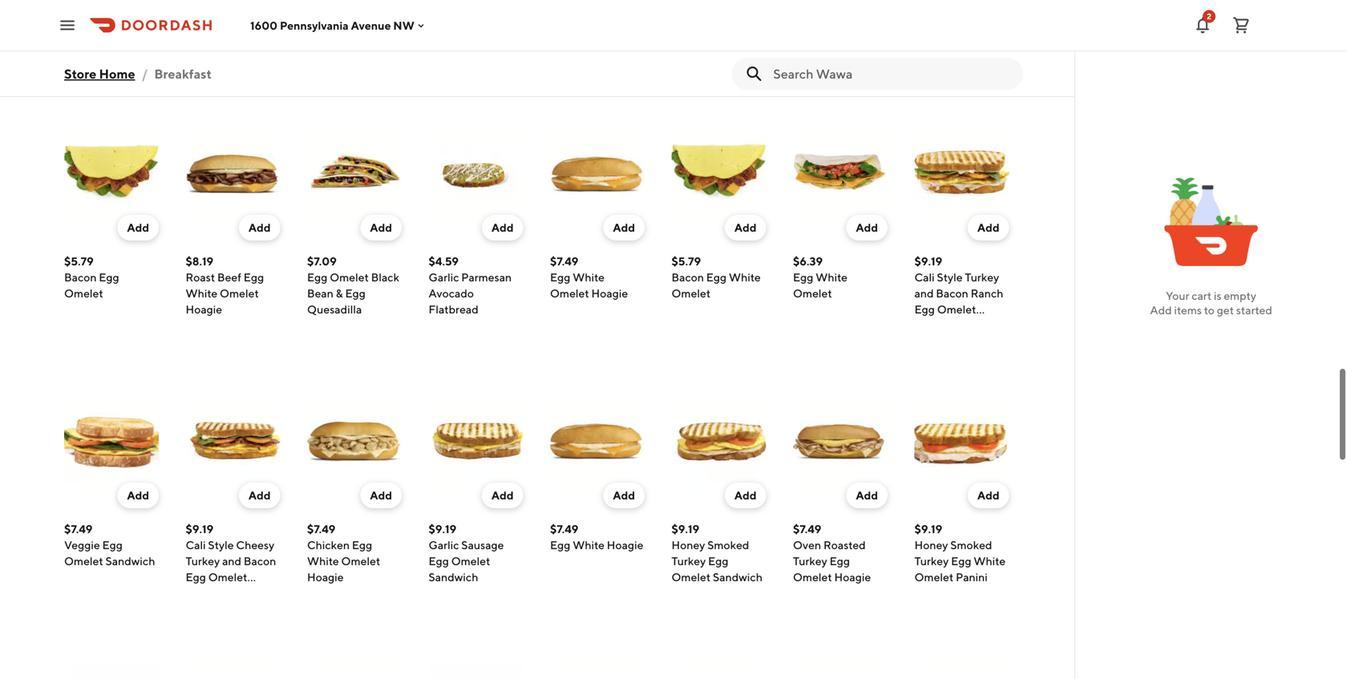 Task type: describe. For each thing, give the bounding box(es) containing it.
egg inside $7.49 egg white omelet hoagie
[[550, 271, 571, 284]]

parmesan
[[462, 271, 512, 284]]

omelet inside $5.79 bacon egg white omelet
[[672, 287, 711, 300]]

white inside $8.19 roast beef egg white omelet hoagie
[[186, 287, 218, 300]]

veggie
[[64, 539, 100, 552]]

turkey for $7.49 oven roasted turkey egg omelet hoagie
[[794, 555, 828, 568]]

garlic for avocado
[[429, 271, 459, 284]]

garlic sausage egg omelet sandwich image
[[429, 395, 524, 489]]

1600
[[250, 19, 278, 32]]

omelet inside $5.79 bacon egg omelet
[[64, 287, 103, 300]]

honey for $9.19 honey smoked turkey egg omelet sandwich
[[672, 539, 706, 552]]

$9.19 cali style turkey and bacon ranch egg omelet sandwich
[[915, 255, 1004, 332]]

sandwich inside "$9.19 garlic sausage egg omelet sandwich"
[[429, 571, 479, 584]]

egg inside $8.19 roast beef egg white omelet hoagie
[[244, 271, 264, 284]]

honey smoked turkey egg omelet hoagie
[[186, 3, 264, 48]]

open menu image
[[58, 16, 77, 35]]

$7.49 for $7.49 oven roasted turkey egg omelet hoagie
[[794, 523, 822, 536]]

style for and
[[208, 539, 234, 552]]

applewood smoked bacon egg white omelet sandwich
[[307, 3, 398, 64]]

pennsylvania
[[280, 19, 349, 32]]

breakfast for smoked
[[550, 35, 599, 48]]

$7.49 chicken egg white omelet hoagie
[[307, 523, 381, 584]]

turkey inside honey smoked turkey egg omelet hoagie
[[186, 19, 220, 32]]

roasted veggie egg white hoagie image
[[64, 663, 159, 680]]

omelet inside $9.19 cali style cheesy turkey and bacon egg omelet sandwich
[[208, 571, 247, 584]]

cali style turkey and bacon ranch egg omelet sandwich image
[[915, 127, 1010, 221]]

omelet inside $7.49 oven roasted turkey egg omelet hoagie
[[794, 571, 833, 584]]

add for $9.19 cali style turkey and bacon ranch egg omelet sandwich
[[978, 221, 1000, 234]]

egg inside honey smoked turkey egg omelet hoagie
[[222, 19, 243, 32]]

chicken
[[307, 539, 350, 552]]

sandwich inside $9.19 cali style cheesy turkey and bacon egg omelet sandwich
[[186, 587, 235, 600]]

bacon inside applewood smoked bacon breakfast avocado toast flatbread
[[595, 19, 627, 32]]

hoagie inside $7.49 oven roasted turkey egg omelet hoagie
[[835, 571, 871, 584]]

& inside egg white omelet ham & egg quesadilla
[[132, 19, 139, 32]]

$7.49 for $7.49 egg white omelet hoagie
[[550, 255, 579, 268]]

empty
[[1225, 289, 1257, 302]]

add for $7.49 oven roasted turkey egg omelet hoagie
[[856, 489, 879, 502]]

white inside egg white omelet ham & egg quesadilla
[[87, 3, 119, 16]]

$6.39 egg white omelet
[[794, 255, 848, 300]]

home
[[99, 66, 135, 81]]

bacon inside '$9.19 cali style turkey and bacon ranch egg omelet sandwich'
[[937, 287, 969, 300]]

omelet inside $7.09 egg omelet black bean & egg quesadilla
[[330, 271, 369, 284]]

panini
[[956, 571, 988, 584]]

style for bacon
[[937, 271, 963, 284]]

turkey inside $9.19 cali style cheesy turkey and bacon egg omelet sandwich
[[186, 555, 220, 568]]

roast
[[186, 271, 215, 284]]

add for $7.49 egg white omelet hoagie
[[613, 221, 635, 234]]

bacon inside $5.79 bacon egg omelet
[[64, 271, 97, 284]]

egg inside $9.19 honey smoked turkey egg omelet sandwich
[[709, 555, 729, 568]]

$5.79 bacon egg white omelet
[[672, 255, 761, 300]]

white inside $7.49 chicken egg white omelet hoagie
[[307, 555, 339, 568]]

sausage
[[462, 539, 504, 552]]

hoagie inside $7.49 egg white hoagie
[[607, 539, 644, 552]]

egg white omelet image
[[794, 127, 888, 221]]

omelet inside $9.19 honey smoked turkey egg omelet sandwich
[[672, 571, 711, 584]]

$9.19 for $9.19 honey smoked turkey egg omelet sandwich
[[672, 523, 700, 536]]

smoked for white
[[307, 19, 349, 32]]

$7.49 oven roasted turkey egg omelet hoagie
[[794, 523, 871, 584]]

garlic for egg
[[429, 539, 459, 552]]

store home / breakfast
[[64, 66, 212, 81]]

applewood for breakfast
[[550, 3, 610, 16]]

honey smoked turkey egg white omelet panini image
[[915, 395, 1010, 489]]

egg inside $7.49 egg white hoagie
[[550, 539, 571, 552]]

add for $7.49 chicken egg white omelet hoagie
[[370, 489, 392, 502]]

add for $9.19 cali style cheesy turkey and bacon egg omelet sandwich
[[249, 489, 271, 502]]

add for $7.49 veggie egg omelet sandwich
[[127, 489, 149, 502]]

egg inside $7.49 chicken egg white omelet hoagie
[[352, 539, 373, 552]]

white inside $5.79 bacon egg white omelet
[[729, 271, 761, 284]]

roast beef egg omelet hoagie image
[[550, 663, 645, 680]]

and inside $9.19 cali style cheesy turkey and bacon egg omelet sandwich
[[222, 555, 242, 568]]

hoagie inside honey smoked turkey egg omelet hoagie
[[227, 35, 264, 48]]

smoked inside $9.19 honey smoked turkey egg white omelet panini
[[951, 539, 993, 552]]

smoked inside $9.19 honey smoked turkey egg omelet sandwich
[[708, 539, 750, 552]]

avenue
[[351, 19, 391, 32]]

add for $5.79 bacon egg omelet
[[127, 221, 149, 234]]

omelet inside honey smoked turkey egg omelet hoagie
[[186, 35, 225, 48]]

$7.49 for $7.49 egg white hoagie
[[550, 523, 579, 536]]

hoagie inside $7.49 chicken egg white omelet hoagie
[[307, 571, 344, 584]]

bacon inside applewood smoked bacon egg white omelet sandwich
[[351, 19, 384, 32]]

white inside applewood smoked bacon egg white omelet sandwich
[[330, 35, 362, 48]]

honey inside honey smoked turkey egg omelet hoagie
[[186, 3, 219, 16]]

egg inside $5.79 bacon egg white omelet
[[707, 271, 727, 284]]

omelet inside $7.49 veggie egg omelet sandwich
[[64, 555, 103, 568]]

$9.19 garlic sausage egg omelet sandwich
[[429, 523, 504, 584]]

$8.19 roast beef egg white omelet hoagie
[[186, 255, 264, 316]]

cheesy
[[236, 539, 275, 552]]

your
[[1167, 289, 1190, 302]]

add for $4.59 garlic parmesan avocado flatbread
[[492, 221, 514, 234]]

$4.59 garlic parmesan avocado flatbread
[[429, 255, 512, 316]]

bacon inside $9.19 cali style cheesy turkey and bacon egg omelet sandwich
[[244, 555, 276, 568]]

ranch
[[971, 287, 1004, 300]]

egg inside the $6.39 egg white omelet
[[794, 271, 814, 284]]

egg inside applewood smoked bacon egg white omelet sandwich
[[307, 35, 328, 48]]

turkey for $9.19 honey smoked turkey egg omelet sandwich
[[672, 555, 706, 568]]

chicken egg white omelet hoagie image
[[307, 395, 402, 489]]

0 items, open order cart image
[[1232, 16, 1252, 35]]

sandwich inside $9.19 honey smoked turkey egg omelet sandwich
[[713, 571, 763, 584]]

egg inside $7.49 veggie egg omelet sandwich
[[102, 539, 123, 552]]

egg inside '$9.19 cali style turkey and bacon ranch egg omelet sandwich'
[[915, 303, 935, 316]]

get
[[1218, 304, 1235, 317]]

store
[[64, 66, 96, 81]]

roasted
[[824, 539, 866, 552]]

bean
[[307, 287, 334, 300]]

bacon egg omelet image
[[64, 127, 159, 221]]



Task type: vqa. For each thing, say whether or not it's contained in the screenshot.
"today."
no



Task type: locate. For each thing, give the bounding box(es) containing it.
&
[[132, 19, 139, 32], [336, 287, 343, 300]]

black
[[371, 271, 400, 284]]

2 $5.79 from the left
[[672, 255, 701, 268]]

$9.19 inside "$9.19 garlic sausage egg omelet sandwich"
[[429, 523, 457, 536]]

sandwich
[[349, 51, 398, 64], [915, 319, 965, 332], [106, 555, 155, 568], [429, 571, 479, 584], [713, 571, 763, 584], [186, 587, 235, 600]]

2 garlic from the top
[[429, 539, 459, 552]]

sandwich inside '$9.19 cali style turkey and bacon ranch egg omelet sandwich'
[[915, 319, 965, 332]]

1 horizontal spatial and
[[915, 287, 934, 300]]

turkey for $9.19 cali style turkey and bacon ranch egg omelet sandwich
[[966, 271, 1000, 284]]

add for $6.39 egg white omelet
[[856, 221, 879, 234]]

0 horizontal spatial avocado
[[429, 287, 474, 300]]

and down the cheesy
[[222, 555, 242, 568]]

honey inside $9.19 honey smoked turkey egg omelet sandwich
[[672, 539, 706, 552]]

started
[[1237, 304, 1273, 317]]

white inside the $6.39 egg white omelet
[[816, 271, 848, 284]]

egg
[[64, 3, 85, 16], [222, 19, 243, 32], [64, 35, 85, 48], [307, 35, 328, 48], [99, 271, 119, 284], [244, 271, 264, 284], [307, 271, 328, 284], [550, 271, 571, 284], [707, 271, 727, 284], [794, 271, 814, 284], [345, 287, 366, 300], [915, 303, 935, 316], [102, 539, 123, 552], [352, 539, 373, 552], [550, 539, 571, 552], [429, 555, 449, 568], [709, 555, 729, 568], [830, 555, 850, 568], [952, 555, 972, 568], [186, 571, 206, 584]]

avocado
[[550, 51, 596, 64], [429, 287, 474, 300]]

items
[[1175, 304, 1203, 317]]

flatbread
[[550, 67, 600, 80], [429, 303, 479, 316]]

quesadilla inside egg white omelet ham & egg quesadilla
[[87, 35, 142, 48]]

and
[[915, 287, 934, 300], [222, 555, 242, 568]]

egg inside $9.19 honey smoked turkey egg white omelet panini
[[952, 555, 972, 568]]

oven
[[794, 539, 822, 552]]

0 horizontal spatial applewood
[[307, 3, 367, 16]]

$9.19 cali style cheesy turkey and bacon egg omelet sandwich
[[186, 523, 276, 600]]

1 horizontal spatial quesadilla
[[307, 303, 362, 316]]

hoagie inside $7.49 egg white omelet hoagie
[[592, 287, 628, 300]]

0 vertical spatial avocado
[[550, 51, 596, 64]]

1 vertical spatial and
[[222, 555, 242, 568]]

white
[[87, 3, 119, 16], [330, 35, 362, 48], [573, 271, 605, 284], [729, 271, 761, 284], [816, 271, 848, 284], [186, 287, 218, 300], [573, 539, 605, 552], [307, 555, 339, 568], [974, 555, 1006, 568]]

quesadilla inside $7.09 egg omelet black bean & egg quesadilla
[[307, 303, 362, 316]]

$6.39
[[794, 255, 823, 268]]

smoked inside applewood smoked bacon egg white omelet sandwich
[[307, 19, 349, 32]]

turkey inside '$9.19 cali style turkey and bacon ranch egg omelet sandwich'
[[966, 271, 1000, 284]]

breakfast for home
[[154, 66, 212, 81]]

$9.19 inside $9.19 honey smoked turkey egg omelet sandwich
[[672, 523, 700, 536]]

white inside $9.19 honey smoked turkey egg white omelet panini
[[974, 555, 1006, 568]]

add for $5.79 bacon egg white omelet
[[735, 221, 757, 234]]

flatbread down "parmesan"
[[429, 303, 479, 316]]

1 vertical spatial flatbread
[[429, 303, 479, 316]]

applewood for egg
[[307, 3, 367, 16]]

/
[[142, 66, 148, 81]]

$7.49 inside $7.49 veggie egg omelet sandwich
[[64, 523, 93, 536]]

style inside '$9.19 cali style turkey and bacon ranch egg omelet sandwich'
[[937, 271, 963, 284]]

and left the ranch
[[915, 287, 934, 300]]

omelet inside the $6.39 egg white omelet
[[794, 287, 833, 300]]

ham
[[106, 19, 130, 32]]

avocado down $4.59
[[429, 287, 474, 300]]

$7.49 for $7.49 veggie egg omelet sandwich
[[64, 523, 93, 536]]

omelet inside '$9.19 cali style turkey and bacon ranch egg omelet sandwich'
[[938, 303, 977, 316]]

cali for cali style cheesy turkey and bacon egg omelet sandwich
[[186, 539, 206, 552]]

your cart is empty add items to get started
[[1151, 289, 1273, 317]]

& right ham in the left of the page
[[132, 19, 139, 32]]

garlic left "sausage"
[[429, 539, 459, 552]]

smoked for avocado
[[550, 19, 592, 32]]

omelet inside $8.19 roast beef egg white omelet hoagie
[[220, 287, 259, 300]]

1 horizontal spatial honey
[[672, 539, 706, 552]]

to
[[1205, 304, 1215, 317]]

1 vertical spatial &
[[336, 287, 343, 300]]

omelet
[[64, 19, 103, 32], [186, 35, 225, 48], [307, 51, 346, 64], [330, 271, 369, 284], [64, 287, 103, 300], [220, 287, 259, 300], [550, 287, 589, 300], [672, 287, 711, 300], [794, 287, 833, 300], [938, 303, 977, 316], [64, 555, 103, 568], [341, 555, 381, 568], [451, 555, 491, 568], [208, 571, 247, 584], [672, 571, 711, 584], [794, 571, 833, 584], [915, 571, 954, 584]]

omelet inside $9.19 honey smoked turkey egg white omelet panini
[[915, 571, 954, 584]]

smoked inside applewood smoked bacon breakfast avocado toast flatbread
[[550, 19, 592, 32]]

$7.49 veggie egg omelet sandwich
[[64, 523, 155, 568]]

0 vertical spatial and
[[915, 287, 934, 300]]

hoagie inside $8.19 roast beef egg white omelet hoagie
[[186, 303, 222, 316]]

veggie egg omelet sandwich image
[[64, 395, 159, 489]]

$5.79 inside $5.79 bacon egg omelet
[[64, 255, 94, 268]]

add inside your cart is empty add items to get started
[[1151, 304, 1173, 317]]

omelet inside $7.49 egg white omelet hoagie
[[550, 287, 589, 300]]

toast
[[598, 51, 625, 64]]

$5.79
[[64, 255, 94, 268], [672, 255, 701, 268]]

2 applewood from the left
[[550, 3, 610, 16]]

1 horizontal spatial cali
[[915, 271, 935, 284]]

sausage patty egg white omelet sandwich image
[[186, 663, 280, 680]]

applewood up 1600 pennsylvania avenue nw popup button
[[307, 3, 367, 16]]

egg inside $9.19 cali style cheesy turkey and bacon egg omelet sandwich
[[186, 571, 206, 584]]

egg white omelet sandwich image
[[672, 663, 767, 680]]

0 vertical spatial cali
[[915, 271, 935, 284]]

sandwich inside applewood smoked bacon egg white omelet sandwich
[[349, 51, 398, 64]]

0 vertical spatial quesadilla
[[87, 35, 142, 48]]

bacon egg white omelet image
[[672, 127, 767, 221]]

egg white omelet ham & egg quesadilla
[[64, 3, 142, 48]]

notification bell image
[[1194, 16, 1213, 35]]

0 horizontal spatial $5.79
[[64, 255, 94, 268]]

egg white omelet hoagie image
[[550, 127, 645, 221]]

$9.19 inside $9.19 honey smoked turkey egg white omelet panini
[[915, 523, 943, 536]]

omelet inside $7.49 chicken egg white omelet hoagie
[[341, 555, 381, 568]]

avocado inside applewood smoked bacon breakfast avocado toast flatbread
[[550, 51, 596, 64]]

turkey inside $7.49 oven roasted turkey egg omelet hoagie
[[794, 555, 828, 568]]

$7.09
[[307, 255, 337, 268]]

$4.59
[[429, 255, 459, 268]]

$7.49 inside $7.49 chicken egg white omelet hoagie
[[307, 523, 336, 536]]

1600 pennsylvania avenue nw button
[[250, 19, 428, 32]]

honey for $9.19 honey smoked turkey egg white omelet panini
[[915, 539, 949, 552]]

flatbread down toast
[[550, 67, 600, 80]]

flatbread inside $4.59 garlic parmesan avocado flatbread
[[429, 303, 479, 316]]

turkey
[[186, 19, 220, 32], [966, 271, 1000, 284], [186, 555, 220, 568], [672, 555, 706, 568], [794, 555, 828, 568], [915, 555, 949, 568]]

2 horizontal spatial honey
[[915, 539, 949, 552]]

applewood inside applewood smoked bacon breakfast avocado toast flatbread
[[550, 3, 610, 16]]

0 horizontal spatial style
[[208, 539, 234, 552]]

omelet inside applewood smoked bacon egg white omelet sandwich
[[307, 51, 346, 64]]

$5.79 bacon egg omelet
[[64, 255, 119, 300]]

$5.79 inside $5.79 bacon egg white omelet
[[672, 255, 701, 268]]

0 horizontal spatial cali
[[186, 539, 206, 552]]

honey
[[186, 3, 219, 16], [672, 539, 706, 552], [915, 539, 949, 552]]

add for $9.19 honey smoked turkey egg white omelet panini
[[978, 489, 1000, 502]]

garlic inside $4.59 garlic parmesan avocado flatbread
[[429, 271, 459, 284]]

$8.19
[[186, 255, 214, 268]]

store home link
[[64, 58, 135, 90]]

cali inside '$9.19 cali style turkey and bacon ranch egg omelet sandwich'
[[915, 271, 935, 284]]

$5.79 for $5.79 bacon egg omelet
[[64, 255, 94, 268]]

& right bean
[[336, 287, 343, 300]]

1 vertical spatial style
[[208, 539, 234, 552]]

roast beef egg white omelet hoagie image
[[186, 127, 280, 221]]

0 horizontal spatial &
[[132, 19, 139, 32]]

$9.19 honey smoked turkey egg white omelet panini
[[915, 523, 1006, 584]]

1 garlic from the top
[[429, 271, 459, 284]]

1 horizontal spatial flatbread
[[550, 67, 600, 80]]

turkey inside $9.19 honey smoked turkey egg omelet sandwich
[[672, 555, 706, 568]]

egg inside $5.79 bacon egg omelet
[[99, 271, 119, 284]]

sandwich inside $7.49 veggie egg omelet sandwich
[[106, 555, 155, 568]]

smoked
[[222, 3, 264, 16], [307, 19, 349, 32], [550, 19, 592, 32], [708, 539, 750, 552], [951, 539, 993, 552]]

$7.49 for $7.49 chicken egg white omelet hoagie
[[307, 523, 336, 536]]

hoagie
[[227, 35, 264, 48], [592, 287, 628, 300], [186, 303, 222, 316], [607, 539, 644, 552], [307, 571, 344, 584], [835, 571, 871, 584]]

add
[[127, 221, 149, 234], [249, 221, 271, 234], [370, 221, 392, 234], [492, 221, 514, 234], [613, 221, 635, 234], [735, 221, 757, 234], [856, 221, 879, 234], [978, 221, 1000, 234], [1151, 304, 1173, 317], [127, 489, 149, 502], [249, 489, 271, 502], [370, 489, 392, 502], [492, 489, 514, 502], [613, 489, 635, 502], [735, 489, 757, 502], [856, 489, 879, 502], [978, 489, 1000, 502]]

add for $9.19 garlic sausage egg omelet sandwich
[[492, 489, 514, 502]]

bacon
[[351, 19, 384, 32], [595, 19, 627, 32], [64, 271, 97, 284], [672, 271, 704, 284], [937, 287, 969, 300], [244, 555, 276, 568]]

quesadilla
[[87, 35, 142, 48], [307, 303, 362, 316]]

2
[[1208, 12, 1212, 21]]

0 vertical spatial &
[[132, 19, 139, 32]]

add for $9.19 honey smoked turkey egg omelet sandwich
[[735, 489, 757, 502]]

quesadilla down bean
[[307, 303, 362, 316]]

1 horizontal spatial applewood
[[550, 3, 610, 16]]

oven roasted turkey egg omelet hoagie image
[[794, 395, 888, 489]]

1 vertical spatial cali
[[186, 539, 206, 552]]

garlic sausage egg white omelet sandwich image
[[307, 663, 402, 680]]

beef
[[217, 271, 242, 284]]

0 horizontal spatial flatbread
[[429, 303, 479, 316]]

add for $8.19 roast beef egg white omelet hoagie
[[249, 221, 271, 234]]

add button
[[117, 215, 159, 241], [117, 215, 159, 241], [239, 215, 280, 241], [239, 215, 280, 241], [361, 215, 402, 241], [361, 215, 402, 241], [482, 215, 524, 241], [482, 215, 524, 241], [604, 215, 645, 241], [604, 215, 645, 241], [725, 215, 767, 241], [725, 215, 767, 241], [847, 215, 888, 241], [847, 215, 888, 241], [968, 215, 1010, 241], [968, 215, 1010, 241], [117, 483, 159, 509], [117, 483, 159, 509], [239, 483, 280, 509], [239, 483, 280, 509], [361, 483, 402, 509], [361, 483, 402, 509], [482, 483, 524, 509], [482, 483, 524, 509], [604, 483, 645, 509], [604, 483, 645, 509], [725, 483, 767, 509], [725, 483, 767, 509], [847, 483, 888, 509], [847, 483, 888, 509], [968, 483, 1010, 509], [968, 483, 1010, 509]]

$9.19 inside '$9.19 cali style turkey and bacon ranch egg omelet sandwich'
[[915, 255, 943, 268]]

egg white hoagie image
[[550, 395, 645, 489]]

$7.49 inside $7.49 oven roasted turkey egg omelet hoagie
[[794, 523, 822, 536]]

nw
[[393, 19, 415, 32]]

$7.49 egg white omelet hoagie
[[550, 255, 628, 300]]

$9.19 inside $9.19 cali style cheesy turkey and bacon egg omelet sandwich
[[186, 523, 214, 536]]

applewood
[[307, 3, 367, 16], [550, 3, 610, 16]]

1 vertical spatial avocado
[[429, 287, 474, 300]]

Search Wawa search field
[[774, 65, 1011, 83]]

$7.49 egg white hoagie
[[550, 523, 644, 552]]

0 horizontal spatial honey
[[186, 3, 219, 16]]

1 horizontal spatial $5.79
[[672, 255, 701, 268]]

is
[[1215, 289, 1222, 302]]

turkey for $9.19 honey smoked turkey egg white omelet panini
[[915, 555, 949, 568]]

1600 pennsylvania avenue nw
[[250, 19, 415, 32]]

style inside $9.19 cali style cheesy turkey and bacon egg omelet sandwich
[[208, 539, 234, 552]]

& inside $7.09 egg omelet black bean & egg quesadilla
[[336, 287, 343, 300]]

applewood up toast
[[550, 3, 610, 16]]

1 vertical spatial quesadilla
[[307, 303, 362, 316]]

$7.09 egg omelet black bean & egg quesadilla
[[307, 255, 400, 316]]

0 horizontal spatial and
[[222, 555, 242, 568]]

1 $5.79 from the left
[[64, 255, 94, 268]]

and inside '$9.19 cali style turkey and bacon ranch egg omelet sandwich'
[[915, 287, 934, 300]]

$9.19 for $9.19 cali style cheesy turkey and bacon egg omelet sandwich
[[186, 523, 214, 536]]

1 applewood from the left
[[307, 3, 367, 16]]

white inside $7.49 egg white hoagie
[[573, 539, 605, 552]]

$7.49 inside $7.49 egg white hoagie
[[550, 523, 579, 536]]

honey inside $9.19 honey smoked turkey egg white omelet panini
[[915, 539, 949, 552]]

cart
[[1192, 289, 1212, 302]]

add for $7.49 egg white hoagie
[[613, 489, 635, 502]]

0 horizontal spatial quesadilla
[[87, 35, 142, 48]]

$9.19 for $9.19 honey smoked turkey egg white omelet panini
[[915, 523, 943, 536]]

garlic
[[429, 271, 459, 284], [429, 539, 459, 552]]

avocado inside $4.59 garlic parmesan avocado flatbread
[[429, 287, 474, 300]]

omelet inside egg white omelet ham & egg quesadilla
[[64, 19, 103, 32]]

0 vertical spatial flatbread
[[550, 67, 600, 80]]

cali for cali style turkey and bacon ranch egg omelet sandwich
[[915, 271, 935, 284]]

$7.49
[[550, 255, 579, 268], [64, 523, 93, 536], [307, 523, 336, 536], [550, 523, 579, 536], [794, 523, 822, 536]]

quesadilla down ham in the left of the page
[[87, 35, 142, 48]]

$5.79 for $5.79 bacon egg white omelet
[[672, 255, 701, 268]]

$9.19 for $9.19 cali style turkey and bacon ranch egg omelet sandwich
[[915, 255, 943, 268]]

omelet inside "$9.19 garlic sausage egg omelet sandwich"
[[451, 555, 491, 568]]

$9.19 honey smoked turkey egg omelet sandwich
[[672, 523, 763, 584]]

smoked inside honey smoked turkey egg omelet hoagie
[[222, 3, 264, 16]]

add for $7.09 egg omelet black bean & egg quesadilla
[[370, 221, 392, 234]]

cali
[[915, 271, 935, 284], [186, 539, 206, 552]]

cali style cheesy turkey and bacon egg omelet sandwich image
[[186, 395, 280, 489]]

$9.19
[[915, 255, 943, 268], [186, 523, 214, 536], [429, 523, 457, 536], [672, 523, 700, 536], [915, 523, 943, 536]]

breakfast
[[550, 35, 599, 48], [64, 59, 173, 89], [154, 66, 212, 81]]

garlic parmesan avocado flatbread image
[[429, 127, 524, 221]]

1 horizontal spatial &
[[336, 287, 343, 300]]

1 horizontal spatial avocado
[[550, 51, 596, 64]]

breakfast inside applewood smoked bacon breakfast avocado toast flatbread
[[550, 35, 599, 48]]

egg inside "$9.19 garlic sausage egg omelet sandwich"
[[429, 555, 449, 568]]

$9.19 for $9.19 garlic sausage egg omelet sandwich
[[429, 523, 457, 536]]

style
[[937, 271, 963, 284], [208, 539, 234, 552]]

applewood inside applewood smoked bacon egg white omelet sandwich
[[307, 3, 367, 16]]

1 horizontal spatial style
[[937, 271, 963, 284]]

$7.49 inside $7.49 egg white omelet hoagie
[[550, 255, 579, 268]]

honey smoked turkey egg omelet sandwich image
[[672, 395, 767, 489]]

flatbread inside applewood smoked bacon breakfast avocado toast flatbread
[[550, 67, 600, 80]]

garlic down $4.59
[[429, 271, 459, 284]]

egg omelet black bean & egg quesadilla image
[[307, 127, 402, 221]]

0 vertical spatial garlic
[[429, 271, 459, 284]]

applewood smoked bacon breakfast avocado toast flatbread
[[550, 3, 627, 80]]

bacon inside $5.79 bacon egg white omelet
[[672, 271, 704, 284]]

egg inside $7.49 oven roasted turkey egg omelet hoagie
[[830, 555, 850, 568]]

0 vertical spatial style
[[937, 271, 963, 284]]

1 vertical spatial garlic
[[429, 539, 459, 552]]

avocado left toast
[[550, 51, 596, 64]]

white inside $7.49 egg white omelet hoagie
[[573, 271, 605, 284]]

smoked for omelet
[[222, 3, 264, 16]]



